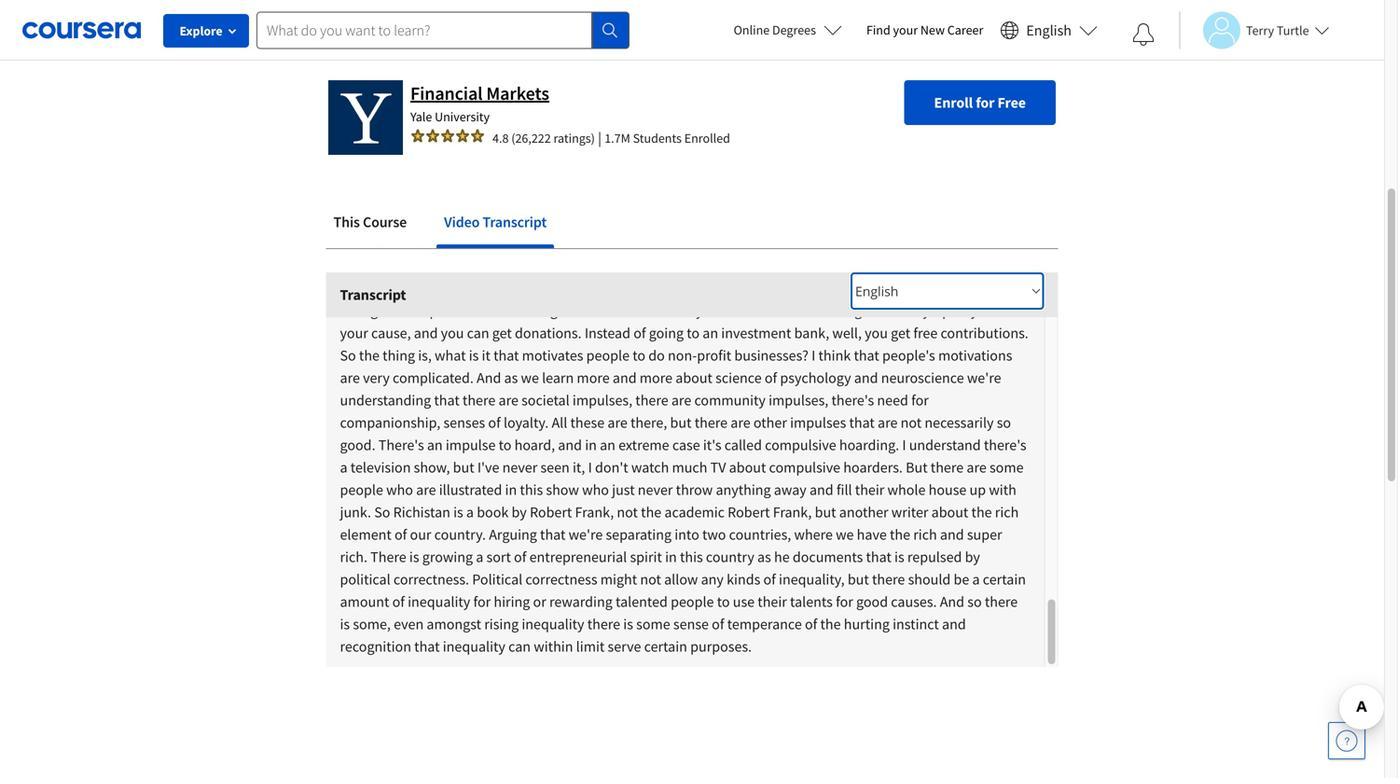 Task type: describe. For each thing, give the bounding box(es) containing it.
terry turtle
[[1247, 22, 1310, 39]]

for
[[976, 93, 995, 112]]

enroll for free button
[[905, 80, 1056, 125]]

4.8
[[493, 129, 509, 146]]

terry turtle button
[[1180, 12, 1330, 49]]

yale
[[411, 108, 432, 125]]

transcript inside video transcript button
[[483, 213, 547, 231]]

enroll for free
[[935, 93, 1026, 112]]

students
[[633, 129, 682, 146]]

show notifications image
[[1133, 23, 1155, 46]]

this course
[[334, 213, 407, 231]]

course details tabs tab list
[[326, 199, 1059, 248]]

your
[[894, 21, 918, 38]]

(26,222
[[512, 129, 551, 146]]

course
[[363, 213, 407, 231]]

5 filled star image from the left
[[470, 128, 485, 143]]

2 filled star image from the left
[[426, 128, 440, 143]]

career
[[948, 21, 984, 38]]

find
[[867, 21, 891, 38]]

english button
[[993, 0, 1106, 61]]

video placeholder image
[[328, 0, 1056, 56]]

this
[[334, 213, 360, 231]]

online degrees button
[[719, 9, 858, 50]]

4 filled star image from the left
[[455, 128, 470, 143]]

financial markets link
[[411, 81, 550, 105]]



Task type: locate. For each thing, give the bounding box(es) containing it.
terry
[[1247, 22, 1275, 39]]

new
[[921, 21, 945, 38]]

transcript down this course button
[[340, 285, 406, 304]]

transcript right the video
[[483, 213, 547, 231]]

explore
[[180, 22, 223, 39]]

online degrees
[[734, 21, 816, 38]]

video transcript button
[[437, 199, 554, 244]]

1 horizontal spatial transcript
[[483, 213, 547, 231]]

this course button
[[326, 199, 414, 244]]

0 vertical spatial transcript
[[483, 213, 547, 231]]

What do you want to learn? text field
[[257, 12, 593, 49]]

university
[[435, 108, 490, 125]]

turtle
[[1277, 22, 1310, 39]]

financial markets yale university
[[411, 81, 550, 125]]

video transcript
[[444, 213, 547, 231]]

|
[[598, 129, 602, 147]]

yale university link
[[411, 108, 490, 125]]

degrees
[[773, 21, 816, 38]]

markets
[[487, 81, 550, 105]]

free
[[998, 93, 1026, 112]]

0 horizontal spatial transcript
[[340, 285, 406, 304]]

4.8 (26,222 ratings) | 1.7m students enrolled
[[493, 129, 731, 147]]

help center image
[[1336, 730, 1359, 752]]

ratings)
[[554, 129, 595, 146]]

video
[[444, 213, 480, 231]]

None search field
[[257, 12, 630, 49]]

financial
[[411, 81, 483, 105]]

enrolled
[[685, 129, 731, 146]]

1.7m
[[605, 129, 631, 146]]

transcript
[[483, 213, 547, 231], [340, 285, 406, 304]]

coursera image
[[22, 15, 141, 45]]

find your new career link
[[858, 19, 993, 42]]

online
[[734, 21, 770, 38]]

filled star image
[[411, 128, 426, 143], [426, 128, 440, 143], [440, 128, 455, 143], [455, 128, 470, 143], [470, 128, 485, 143]]

yale university image
[[328, 80, 403, 155]]

1 vertical spatial transcript
[[340, 285, 406, 304]]

1 filled star image from the left
[[411, 128, 426, 143]]

find your new career
[[867, 21, 984, 38]]

3 filled star image from the left
[[440, 128, 455, 143]]

enroll
[[935, 93, 973, 112]]

english
[[1027, 21, 1072, 40]]

explore button
[[163, 14, 249, 48]]



Task type: vqa. For each thing, say whether or not it's contained in the screenshot.
PEOPLE
no



